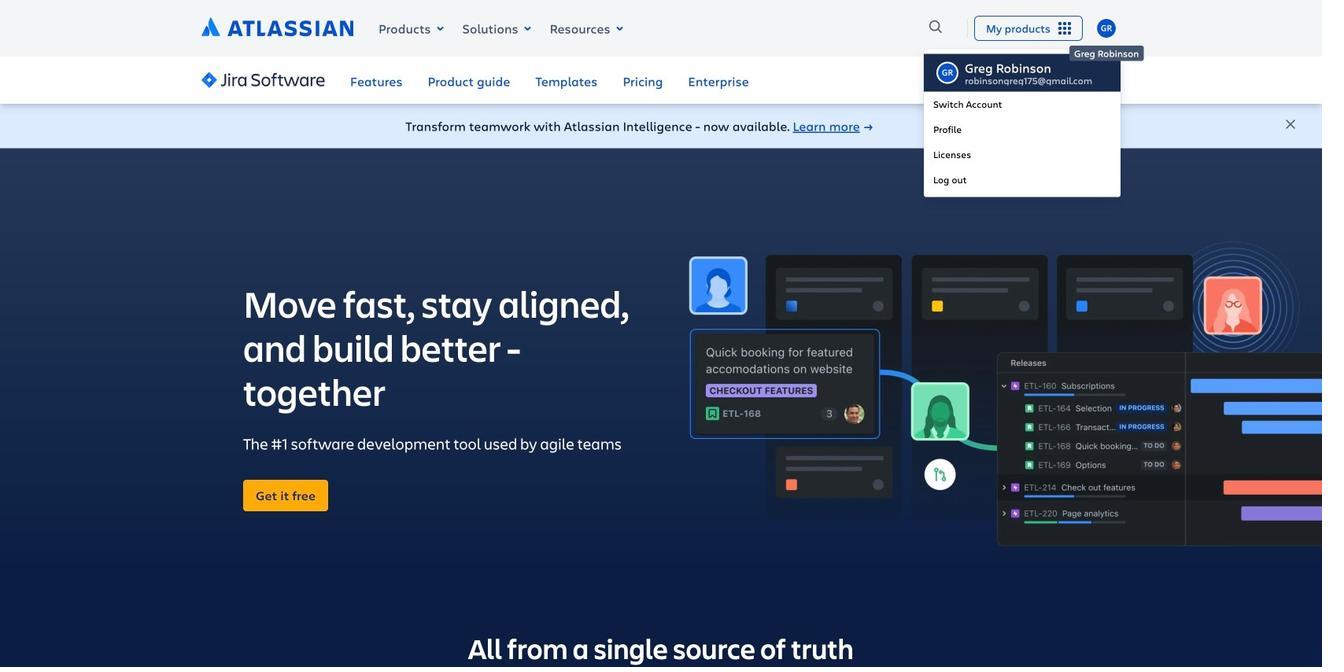 Task type: describe. For each thing, give the bounding box(es) containing it.
close image
[[1283, 117, 1299, 132]]

app switcher image
[[1056, 19, 1075, 38]]

search image
[[923, 14, 949, 39]]

atlassian logo image
[[202, 15, 353, 41]]

jira software logo image
[[202, 61, 325, 99]]



Task type: vqa. For each thing, say whether or not it's contained in the screenshot.
group
yes



Task type: locate. For each thing, give the bounding box(es) containing it.
tooltip
[[1070, 46, 1144, 61]]

illustration demonstrating workflows in jira software image
[[685, 235, 1322, 559]]

group
[[924, 49, 1121, 197]]



